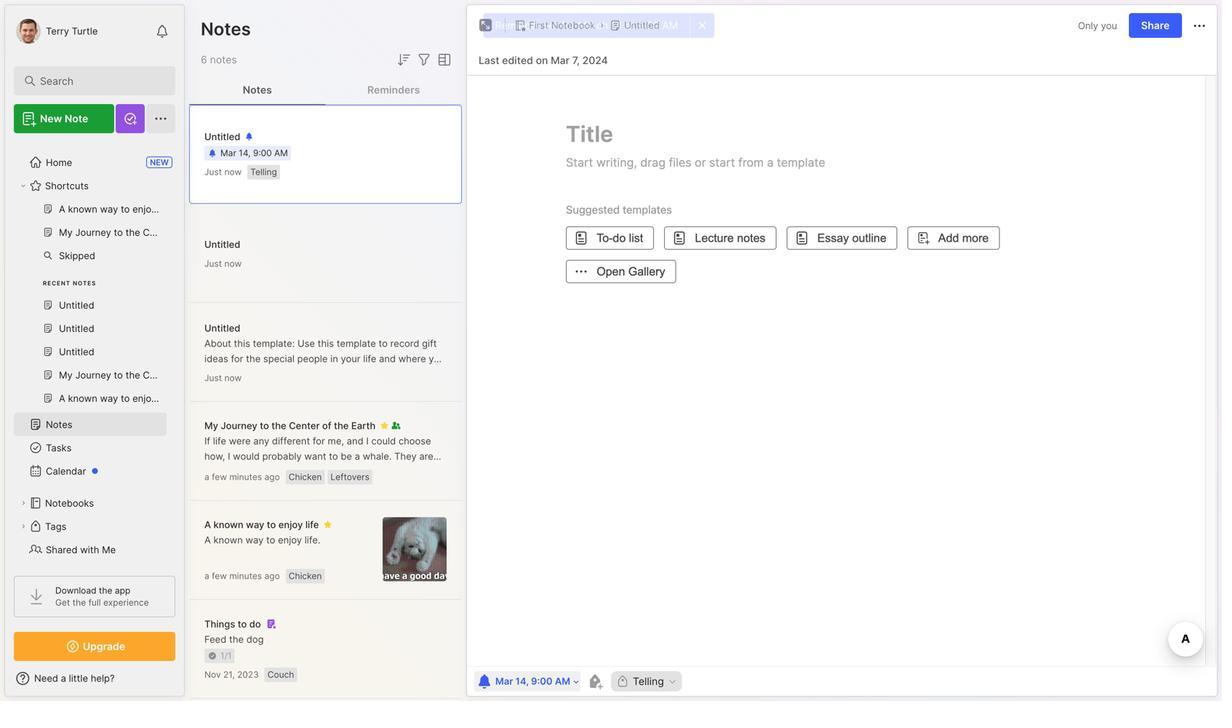 Task type: locate. For each thing, give the bounding box(es) containing it.
ago down "probably"
[[265, 472, 280, 482]]

1 vertical spatial minutes
[[230, 472, 262, 482]]

mar
[[551, 54, 570, 67], [221, 148, 237, 158], [496, 676, 513, 687]]

the down download
[[73, 597, 86, 608]]

Account field
[[14, 17, 98, 46]]

a few minutes ago for known
[[205, 571, 280, 581]]

chicken down life.
[[289, 571, 322, 581]]

1 horizontal spatial 14,
[[516, 676, 529, 687]]

am left add tag icon on the bottom left of page
[[555, 676, 571, 687]]

this
[[234, 338, 250, 349], [318, 338, 334, 349]]

them
[[243, 368, 266, 380]]

ago down a known way to enjoy life. on the left bottom of page
[[265, 571, 280, 581]]

2 vertical spatial a few minutes ago
[[205, 571, 280, 581]]

1 vertical spatial ago
[[265, 472, 280, 482]]

main element
[[0, 0, 189, 701]]

for up buy
[[231, 353, 243, 364]]

mar 14, 9:00 am down notes button
[[221, 148, 288, 158]]

on
[[536, 54, 548, 67], [295, 466, 307, 477]]

chicken down want
[[289, 472, 322, 482]]

1 just now from the top
[[205, 167, 242, 177]]

9:00 right at
[[638, 19, 660, 32]]

to left do
[[238, 618, 247, 630]]

1 minutes from the top
[[230, 373, 262, 383]]

WHAT'S NEW field
[[5, 667, 184, 690]]

way for life
[[246, 519, 264, 530]]

2 vertical spatial life
[[306, 519, 319, 530]]

to left record
[[379, 338, 388, 349]]

a inside if life were any different for me, and i could choose how, i would probably want to be a whale. they are the largest mammal on earth and masters of their vast d...
[[355, 451, 360, 462]]

telling inside telling button
[[633, 675, 664, 688]]

untitled inside button
[[625, 20, 660, 31]]

2 few from the top
[[212, 472, 227, 482]]

3 a few minutes ago from the top
[[205, 571, 280, 581]]

9:00
[[638, 19, 660, 32], [253, 148, 272, 158], [531, 676, 553, 687]]

for
[[562, 19, 575, 32], [231, 353, 243, 364], [313, 435, 325, 447]]

earth
[[352, 420, 376, 431], [309, 466, 333, 477]]

1 vertical spatial chicken
[[289, 571, 322, 581]]

minutes down would
[[230, 472, 262, 482]]

to
[[379, 338, 388, 349], [260, 420, 269, 431], [329, 451, 338, 462], [267, 519, 276, 530], [266, 534, 275, 546], [238, 618, 247, 630]]

would
[[233, 451, 260, 462]]

0 vertical spatial 9:00
[[638, 19, 660, 32]]

1 vertical spatial a few minutes ago
[[205, 472, 280, 482]]

known for a known way to enjoy life.
[[214, 534, 243, 546]]

2 this from the left
[[318, 338, 334, 349]]

2 minutes from the top
[[230, 472, 262, 482]]

9:00 left add tag icon on the bottom left of page
[[531, 676, 553, 687]]

1 vertical spatial life
[[213, 435, 226, 447]]

2 vertical spatial ago
[[265, 571, 280, 581]]

1 vertical spatial you
[[429, 353, 445, 364]]

0 vertical spatial mar 14, 9:00 am
[[221, 148, 288, 158]]

1 vertical spatial just
[[205, 258, 222, 269]]

None search field
[[40, 72, 156, 90]]

1 vertical spatial mar
[[221, 148, 237, 158]]

2 vertical spatial mar
[[496, 676, 513, 687]]

any
[[254, 435, 270, 447]]

i right the how,
[[228, 451, 230, 462]]

2 vertical spatial 9:00
[[531, 676, 553, 687]]

0 vertical spatial you
[[1102, 20, 1118, 31]]

0 vertical spatial just
[[205, 167, 222, 177]]

1 now from the top
[[225, 167, 242, 177]]

ago for the
[[265, 472, 280, 482]]

a few minutes ago down ideas
[[205, 373, 280, 383]]

1 known from the top
[[214, 519, 244, 530]]

2 ago from the top
[[265, 472, 280, 482]]

reminder set for march 14 at 9:00 am
[[495, 19, 678, 32]]

upgrade button
[[14, 632, 175, 661]]

now
[[225, 167, 242, 177], [225, 258, 242, 269]]

1 vertical spatial 14,
[[516, 676, 529, 687]]

mar 14, 9:00 am left add tag icon on the bottom left of page
[[496, 676, 571, 687]]

minutes down a known way to enjoy life. on the left bottom of page
[[230, 571, 262, 581]]

reminders button
[[326, 76, 462, 105]]

expand tags image
[[19, 522, 28, 531]]

Telling Tag actions field
[[664, 676, 678, 686]]

life up life.
[[306, 519, 319, 530]]

tree containing home
[[5, 142, 184, 593]]

known up a known way to enjoy life. on the left bottom of page
[[214, 519, 244, 530]]

tree
[[5, 142, 184, 593]]

way down a known way to enjoy life
[[246, 534, 264, 546]]

mar 14, 9:00 am
[[221, 148, 288, 158], [496, 676, 571, 687]]

0 vertical spatial and
[[379, 353, 396, 364]]

1 horizontal spatial am
[[555, 676, 571, 687]]

way for life.
[[246, 534, 264, 546]]

0 horizontal spatial telling
[[251, 167, 277, 177]]

a left little
[[61, 673, 66, 684]]

1 vertical spatial just now
[[205, 258, 242, 269]]

3 few from the top
[[212, 571, 227, 581]]

1 horizontal spatial mar
[[496, 676, 513, 687]]

things
[[205, 618, 235, 630]]

for right set
[[562, 19, 575, 32]]

a
[[205, 519, 211, 530], [205, 534, 211, 546]]

2 horizontal spatial 9:00
[[638, 19, 660, 32]]

0 vertical spatial chicken
[[289, 472, 322, 482]]

for up want
[[313, 435, 325, 447]]

1 horizontal spatial you
[[1102, 20, 1118, 31]]

1 horizontal spatial mar 14, 9:00 am
[[496, 676, 571, 687]]

you right only
[[1102, 20, 1118, 31]]

this right the about
[[234, 338, 250, 349]]

minutes for journey
[[230, 472, 262, 482]]

add tag image
[[587, 673, 604, 690]]

0 vertical spatial am
[[663, 19, 678, 32]]

0 horizontal spatial of
[[322, 420, 332, 431]]

0 vertical spatial enjoy
[[279, 519, 303, 530]]

earth inside if life were any different for me, and i could choose how, i would probably want to be a whale. they are the largest mammal on earth and masters of their vast d...
[[309, 466, 333, 477]]

2 known from the top
[[214, 534, 243, 546]]

am
[[663, 19, 678, 32], [274, 148, 288, 158], [555, 676, 571, 687]]

2 vertical spatial few
[[212, 571, 227, 581]]

vast
[[205, 481, 223, 492]]

0 vertical spatial mar
[[551, 54, 570, 67]]

2 horizontal spatial life
[[363, 353, 377, 364]]

ago down special
[[265, 373, 280, 383]]

1 ago from the top
[[265, 373, 280, 383]]

life right if
[[213, 435, 226, 447]]

0 horizontal spatial life
[[213, 435, 226, 447]]

14
[[611, 19, 623, 32]]

0 horizontal spatial you
[[429, 353, 445, 364]]

1 vertical spatial mar 14, 9:00 am
[[496, 676, 571, 687]]

1 chicken from the top
[[289, 472, 322, 482]]

2 horizontal spatial mar
[[551, 54, 570, 67]]

way up a known way to enjoy life. on the left bottom of page
[[246, 519, 264, 530]]

1 horizontal spatial for
[[313, 435, 325, 447]]

1 vertical spatial few
[[212, 472, 227, 482]]

2 chicken from the top
[[289, 571, 322, 581]]

2 vertical spatial for
[[313, 435, 325, 447]]

0 vertical spatial i
[[366, 435, 369, 447]]

minutes right can
[[230, 373, 262, 383]]

few down the how,
[[212, 472, 227, 482]]

the up me, at the bottom
[[334, 420, 349, 431]]

3 minutes from the top
[[230, 571, 262, 581]]

0 vertical spatial minutes
[[230, 373, 262, 383]]

a down the how,
[[205, 472, 209, 482]]

more actions image
[[1192, 17, 1209, 35]]

the up vast
[[205, 466, 219, 477]]

0 vertical spatial 14,
[[239, 148, 251, 158]]

2 enjoy from the top
[[278, 534, 302, 546]]

0 horizontal spatial on
[[295, 466, 307, 477]]

when
[[268, 368, 293, 380]]

to left be
[[329, 451, 338, 462]]

0 horizontal spatial for
[[231, 353, 243, 364]]

and down be
[[336, 466, 353, 477]]

few
[[212, 373, 227, 383], [212, 472, 227, 482], [212, 571, 227, 581]]

2 vertical spatial minutes
[[230, 571, 262, 581]]

notebooks link
[[14, 491, 167, 515]]

only
[[1079, 20, 1099, 31]]

i left could
[[366, 435, 369, 447]]

6
[[201, 54, 207, 66]]

2 vertical spatial am
[[555, 676, 571, 687]]

am right at
[[663, 19, 678, 32]]

shortcuts button
[[14, 174, 167, 197]]

1 vertical spatial telling
[[633, 675, 664, 688]]

ago
[[265, 373, 280, 383], [265, 472, 280, 482], [265, 571, 280, 581]]

1 enjoy from the top
[[279, 519, 303, 530]]

a known way to enjoy life
[[205, 519, 319, 530]]

to down a known way to enjoy life
[[266, 534, 275, 546]]

1 vertical spatial now
[[225, 258, 242, 269]]

recent notes group
[[14, 197, 167, 419]]

share
[[1142, 19, 1171, 32]]

1 horizontal spatial earth
[[352, 420, 376, 431]]

untitled button
[[607, 15, 663, 36]]

0 vertical spatial known
[[214, 519, 244, 530]]

1 vertical spatial of
[[394, 466, 403, 477]]

ideas
[[205, 353, 228, 364]]

a up things
[[205, 571, 209, 581]]

couch
[[268, 669, 294, 680]]

on down want
[[295, 466, 307, 477]]

little
[[69, 673, 88, 684]]

earth up could
[[352, 420, 376, 431]]

tab list
[[189, 76, 462, 105]]

need
[[34, 673, 58, 684]]

few down ideas
[[212, 373, 227, 383]]

1 horizontal spatial this
[[318, 338, 334, 349]]

record
[[391, 338, 420, 349]]

Sort options field
[[395, 51, 413, 68]]

Edit reminder field
[[475, 671, 581, 692]]

the up them
[[246, 353, 261, 364]]

and
[[379, 353, 396, 364], [347, 435, 364, 447], [336, 466, 353, 477]]

1 horizontal spatial on
[[536, 54, 548, 67]]

a right be
[[355, 451, 360, 462]]

0 vertical spatial life
[[363, 353, 377, 364]]

enjoy up a known way to enjoy life. on the left bottom of page
[[279, 519, 303, 530]]

to up a known way to enjoy life. on the left bottom of page
[[267, 519, 276, 530]]

just
[[205, 167, 222, 177], [205, 258, 222, 269]]

1 a from the top
[[205, 519, 211, 530]]

the up full on the left of the page
[[99, 585, 112, 596]]

1 vertical spatial for
[[231, 353, 243, 364]]

my
[[205, 420, 218, 431]]

a for a known way to enjoy life.
[[205, 534, 211, 546]]

new
[[150, 158, 169, 167]]

a few minutes ago down a known way to enjoy life. on the left bottom of page
[[205, 571, 280, 581]]

0 vertical spatial ago
[[265, 373, 280, 383]]

known
[[214, 519, 244, 530], [214, 534, 243, 546]]

0 horizontal spatial mar
[[221, 148, 237, 158]]

enjoy for life.
[[278, 534, 302, 546]]

of
[[322, 420, 332, 431], [394, 466, 403, 477]]

1 vertical spatial am
[[274, 148, 288, 158]]

0 vertical spatial way
[[246, 519, 264, 530]]

you down gift on the left of page
[[429, 353, 445, 364]]

and inside about this template: use this template to record gift ideas for the special people in your life and where you can buy them when the time is right. this template...
[[379, 353, 396, 364]]

2 horizontal spatial am
[[663, 19, 678, 32]]

1 vertical spatial i
[[228, 451, 230, 462]]

2 a few minutes ago from the top
[[205, 472, 280, 482]]

of down 'they' on the left bottom
[[394, 466, 403, 477]]

on right the edited
[[536, 54, 548, 67]]

a few minutes ago down would
[[205, 472, 280, 482]]

this
[[370, 368, 389, 380]]

they
[[395, 451, 417, 462]]

how,
[[205, 451, 225, 462]]

calendar
[[46, 465, 86, 477]]

few up things
[[212, 571, 227, 581]]

0 vertical spatial a
[[205, 519, 211, 530]]

0 vertical spatial just now
[[205, 167, 242, 177]]

0 vertical spatial on
[[536, 54, 548, 67]]

thumbnail image
[[383, 517, 447, 581]]

tags
[[45, 521, 67, 532]]

0 horizontal spatial 14,
[[239, 148, 251, 158]]

9:00 down notes button
[[253, 148, 272, 158]]

enjoy left life.
[[278, 534, 302, 546]]

calendar button
[[14, 459, 167, 483]]

0 vertical spatial telling
[[251, 167, 277, 177]]

1 horizontal spatial 9:00
[[531, 676, 553, 687]]

download
[[55, 585, 96, 596]]

1 vertical spatial earth
[[309, 466, 333, 477]]

earth down want
[[309, 466, 333, 477]]

were
[[229, 435, 251, 447]]

1 vertical spatial known
[[214, 534, 243, 546]]

0 vertical spatial earth
[[352, 420, 376, 431]]

1 vertical spatial 9:00
[[253, 148, 272, 158]]

this up in
[[318, 338, 334, 349]]

0 vertical spatial a few minutes ago
[[205, 373, 280, 383]]

mar inside popup button
[[496, 676, 513, 687]]

1 horizontal spatial telling
[[633, 675, 664, 688]]

notes
[[201, 18, 251, 40], [243, 84, 272, 96], [73, 280, 96, 287], [46, 419, 72, 430]]

terry turtle
[[46, 25, 98, 37]]

on inside if life were any different for me, and i could choose how, i would probably want to be a whale. they are the largest mammal on earth and masters of their vast d...
[[295, 466, 307, 477]]

last
[[479, 54, 500, 67]]

app
[[115, 585, 131, 596]]

0 horizontal spatial i
[[228, 451, 230, 462]]

few for journey
[[212, 472, 227, 482]]

right.
[[344, 368, 368, 380]]

known down a known way to enjoy life
[[214, 534, 243, 546]]

life up this
[[363, 353, 377, 364]]

of inside if life were any different for me, and i could choose how, i would probably want to be a whale. they are the largest mammal on earth and masters of their vast d...
[[394, 466, 403, 477]]

3 ago from the top
[[265, 571, 280, 581]]

recent
[[43, 280, 71, 287]]

upgrade
[[83, 640, 125, 653]]

0 vertical spatial now
[[225, 167, 242, 177]]

0 vertical spatial of
[[322, 420, 332, 431]]

1 horizontal spatial life
[[306, 519, 319, 530]]

0 vertical spatial few
[[212, 373, 227, 383]]

Note Editor text field
[[467, 75, 1218, 666]]

untitled
[[625, 20, 660, 31], [205, 131, 241, 142], [205, 239, 241, 250], [205, 322, 241, 334]]

0 vertical spatial for
[[562, 19, 575, 32]]

View options field
[[433, 51, 454, 68]]

2 a from the top
[[205, 534, 211, 546]]

shared with me link
[[14, 538, 167, 561]]

first
[[529, 20, 549, 31]]

new note
[[40, 112, 88, 125]]

1 vertical spatial on
[[295, 466, 307, 477]]

1 vertical spatial a
[[205, 534, 211, 546]]

and up be
[[347, 435, 364, 447]]

dog
[[247, 634, 264, 645]]

1 horizontal spatial of
[[394, 466, 403, 477]]

0 horizontal spatial mar 14, 9:00 am
[[221, 148, 288, 158]]

2 just from the top
[[205, 258, 222, 269]]

0 horizontal spatial this
[[234, 338, 250, 349]]

1 just from the top
[[205, 167, 222, 177]]

2023
[[237, 669, 259, 680]]

1 vertical spatial way
[[246, 534, 264, 546]]

life
[[363, 353, 377, 364], [213, 435, 226, 447], [306, 519, 319, 530]]

1/1
[[221, 650, 232, 661]]

just now
[[205, 167, 242, 177], [205, 258, 242, 269]]

0 horizontal spatial earth
[[309, 466, 333, 477]]

am down notes button
[[274, 148, 288, 158]]

terry
[[46, 25, 69, 37]]

tab list containing notes
[[189, 76, 462, 105]]

1 vertical spatial enjoy
[[278, 534, 302, 546]]

chicken for different
[[289, 472, 322, 482]]

and up this
[[379, 353, 396, 364]]

Search text field
[[40, 74, 156, 88]]

of up me, at the bottom
[[322, 420, 332, 431]]

tags button
[[14, 515, 167, 538]]



Task type: describe. For each thing, give the bounding box(es) containing it.
minutes for known
[[230, 571, 262, 581]]

gift
[[422, 338, 437, 349]]

14, inside popup button
[[516, 676, 529, 687]]

my journey to the center of the earth
[[205, 420, 376, 431]]

mar 14, 9:00 am inside popup button
[[496, 676, 571, 687]]

reminder
[[495, 19, 541, 32]]

to up the any on the bottom of the page
[[260, 420, 269, 431]]

mammal
[[255, 466, 293, 477]]

share button
[[1130, 13, 1183, 38]]

expand notebooks image
[[19, 499, 28, 507]]

a few minutes ago for journey
[[205, 472, 280, 482]]

notes button
[[189, 76, 326, 105]]

set
[[544, 19, 559, 32]]

probably
[[263, 451, 302, 462]]

to inside about this template: use this template to record gift ideas for the special people in your life and where you can buy them when the time is right. this template...
[[379, 338, 388, 349]]

center
[[289, 420, 320, 431]]

about this template: use this template to record gift ideas for the special people in your life and where you can buy them when the time is right. this template...
[[205, 338, 445, 380]]

the down things to do
[[229, 634, 244, 645]]

the up different
[[272, 420, 287, 431]]

1 horizontal spatial i
[[366, 435, 369, 447]]

known for a known way to enjoy life
[[214, 519, 244, 530]]

me,
[[328, 435, 344, 447]]

could
[[372, 435, 396, 447]]

shared
[[46, 544, 78, 555]]

21,
[[223, 669, 235, 680]]

where
[[399, 353, 426, 364]]

notes inside button
[[243, 84, 272, 96]]

notes link
[[14, 413, 167, 436]]

special
[[263, 353, 295, 364]]

the inside if life were any different for me, and i could choose how, i would probably want to be a whale. they are the largest mammal on earth and masters of their vast d...
[[205, 466, 219, 477]]

is
[[335, 368, 342, 380]]

download the app get the full experience
[[55, 585, 149, 608]]

whale.
[[363, 451, 392, 462]]

life inside if life were any different for me, and i could choose how, i would probably want to be a whale. they are the largest mammal on earth and masters of their vast d...
[[213, 435, 226, 447]]

for inside if life were any different for me, and i could choose how, i would probably want to be a whale. they are the largest mammal on earth and masters of their vast d...
[[313, 435, 325, 447]]

in
[[331, 353, 338, 364]]

1 a few minutes ago from the top
[[205, 373, 280, 383]]

enjoy for life
[[279, 519, 303, 530]]

march
[[578, 19, 608, 32]]

help?
[[91, 673, 115, 684]]

9:00 inside popup button
[[531, 676, 553, 687]]

recent notes
[[43, 280, 96, 287]]

2 now from the top
[[225, 258, 242, 269]]

choose
[[399, 435, 431, 447]]

notes
[[210, 54, 237, 66]]

you inside the note window element
[[1102, 20, 1118, 31]]

feed the dog
[[205, 634, 264, 645]]

life inside about this template: use this template to record gift ideas for the special people in your life and where you can buy them when the time is right. this template...
[[363, 353, 377, 364]]

nov 21, 2023
[[205, 669, 259, 680]]

note
[[65, 112, 88, 125]]

add filters image
[[416, 51, 433, 68]]

different
[[272, 435, 310, 447]]

want
[[305, 451, 327, 462]]

journey
[[221, 420, 258, 431]]

last edited on mar 7, 2024
[[479, 54, 608, 67]]

6 notes
[[201, 54, 237, 66]]

mar 14, 9:00 am button
[[475, 671, 572, 692]]

at
[[625, 19, 635, 32]]

your
[[341, 353, 361, 364]]

few for known
[[212, 571, 227, 581]]

get
[[55, 597, 70, 608]]

2024
[[583, 54, 608, 67]]

7,
[[573, 54, 580, 67]]

edited
[[502, 54, 533, 67]]

template...
[[392, 368, 439, 380]]

d...
[[226, 481, 240, 492]]

buy
[[223, 368, 240, 380]]

full
[[89, 597, 101, 608]]

experience
[[103, 597, 149, 608]]

a inside field
[[61, 673, 66, 684]]

1 vertical spatial and
[[347, 435, 364, 447]]

0 horizontal spatial 9:00
[[253, 148, 272, 158]]

their
[[406, 466, 426, 477]]

do
[[250, 618, 261, 630]]

first notebook
[[529, 20, 596, 31]]

expand note image
[[478, 17, 495, 34]]

2 horizontal spatial for
[[562, 19, 575, 32]]

be
[[341, 451, 352, 462]]

notes inside group
[[73, 280, 96, 287]]

More actions field
[[1192, 16, 1209, 35]]

reminders
[[368, 84, 420, 96]]

things to do
[[205, 618, 261, 630]]

shortcuts
[[45, 180, 89, 191]]

feed
[[205, 634, 227, 645]]

home
[[46, 157, 72, 168]]

turtle
[[72, 25, 98, 37]]

tasks button
[[14, 436, 167, 459]]

about
[[205, 338, 231, 349]]

click to collapse image
[[184, 674, 195, 692]]

leftovers
[[331, 472, 370, 482]]

first notebook button
[[512, 15, 598, 36]]

1 this from the left
[[234, 338, 250, 349]]

masters
[[355, 466, 391, 477]]

people
[[297, 353, 328, 364]]

note window element
[[467, 4, 1219, 700]]

2 vertical spatial and
[[336, 466, 353, 477]]

Add filters field
[[416, 51, 433, 68]]

template:
[[253, 338, 295, 349]]

only you
[[1079, 20, 1118, 31]]

ago for to
[[265, 571, 280, 581]]

on inside the note window element
[[536, 54, 548, 67]]

a down ideas
[[205, 373, 209, 383]]

life.
[[305, 534, 321, 546]]

chicken for enjoy
[[289, 571, 322, 581]]

0 horizontal spatial am
[[274, 148, 288, 158]]

tree inside main "element"
[[5, 142, 184, 593]]

notebook
[[552, 20, 596, 31]]

are
[[420, 451, 434, 462]]

nov
[[205, 669, 221, 680]]

shared with me
[[46, 544, 116, 555]]

am inside popup button
[[555, 676, 571, 687]]

you inside about this template: use this template to record gift ideas for the special people in your life and where you can buy them when the time is right. this template...
[[429, 353, 445, 364]]

time
[[313, 368, 332, 380]]

a for a known way to enjoy life
[[205, 519, 211, 530]]

to inside if life were any different for me, and i could choose how, i would probably want to be a whale. they are the largest mammal on earth and masters of their vast d...
[[329, 451, 338, 462]]

1 few from the top
[[212, 373, 227, 383]]

notebooks
[[45, 497, 94, 509]]

the down people
[[295, 368, 310, 380]]

template
[[337, 338, 376, 349]]

none search field inside main "element"
[[40, 72, 156, 90]]

if life were any different for me, and i could choose how, i would probably want to be a whale. they are the largest mammal on earth and masters of their vast d...
[[205, 435, 434, 492]]

for inside about this template: use this template to record gift ideas for the special people in your life and where you can buy them when the time is right. this template...
[[231, 353, 243, 364]]

2 just now from the top
[[205, 258, 242, 269]]



Task type: vqa. For each thing, say whether or not it's contained in the screenshot.
now
yes



